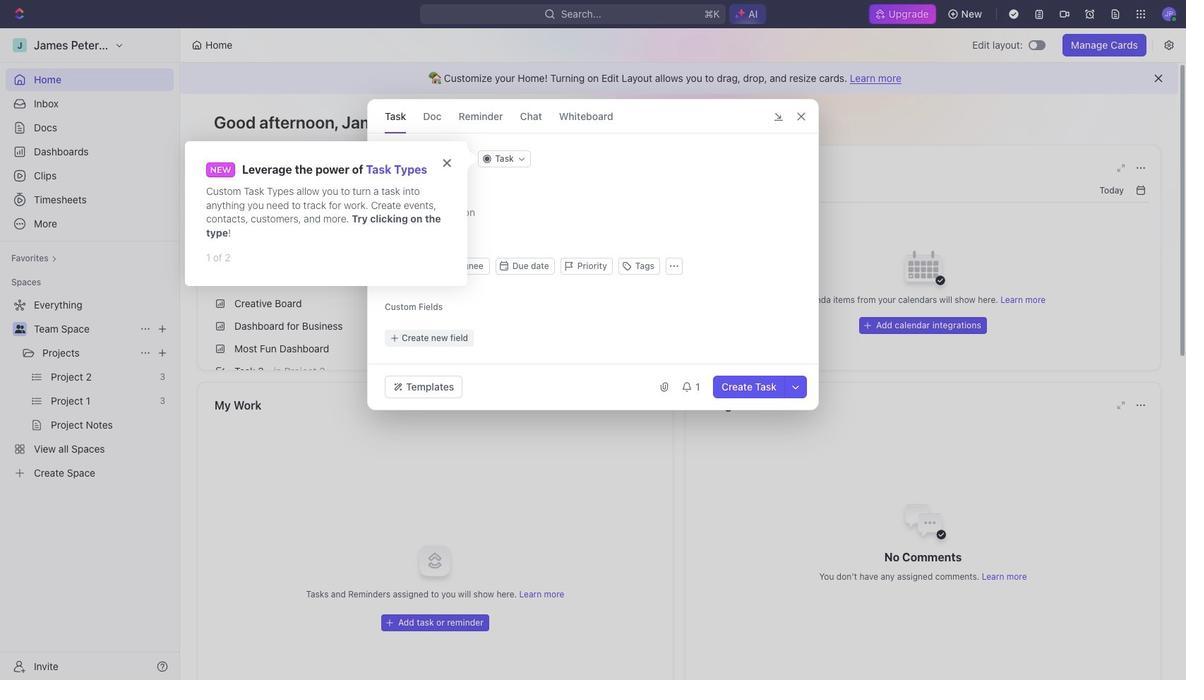 Task type: describe. For each thing, give the bounding box(es) containing it.
Task Name text field
[[385, 176, 805, 193]]

user group image inside tree
[[14, 325, 25, 333]]

1 horizontal spatial user group image
[[215, 208, 226, 217]]



Task type: locate. For each thing, give the bounding box(es) containing it.
tree
[[6, 294, 174, 485]]

user group image
[[215, 208, 226, 217], [14, 325, 25, 333]]

1 vertical spatial user group image
[[14, 325, 25, 333]]

sidebar navigation
[[0, 28, 180, 680]]

0 vertical spatial user group image
[[215, 208, 226, 217]]

0 horizontal spatial user group image
[[14, 325, 25, 333]]

alert
[[180, 63, 1179, 94]]

tree inside the sidebar "navigation"
[[6, 294, 174, 485]]

dialog
[[367, 99, 819, 410], [185, 141, 468, 286]]



Task type: vqa. For each thing, say whether or not it's contained in the screenshot.
first Dec
no



